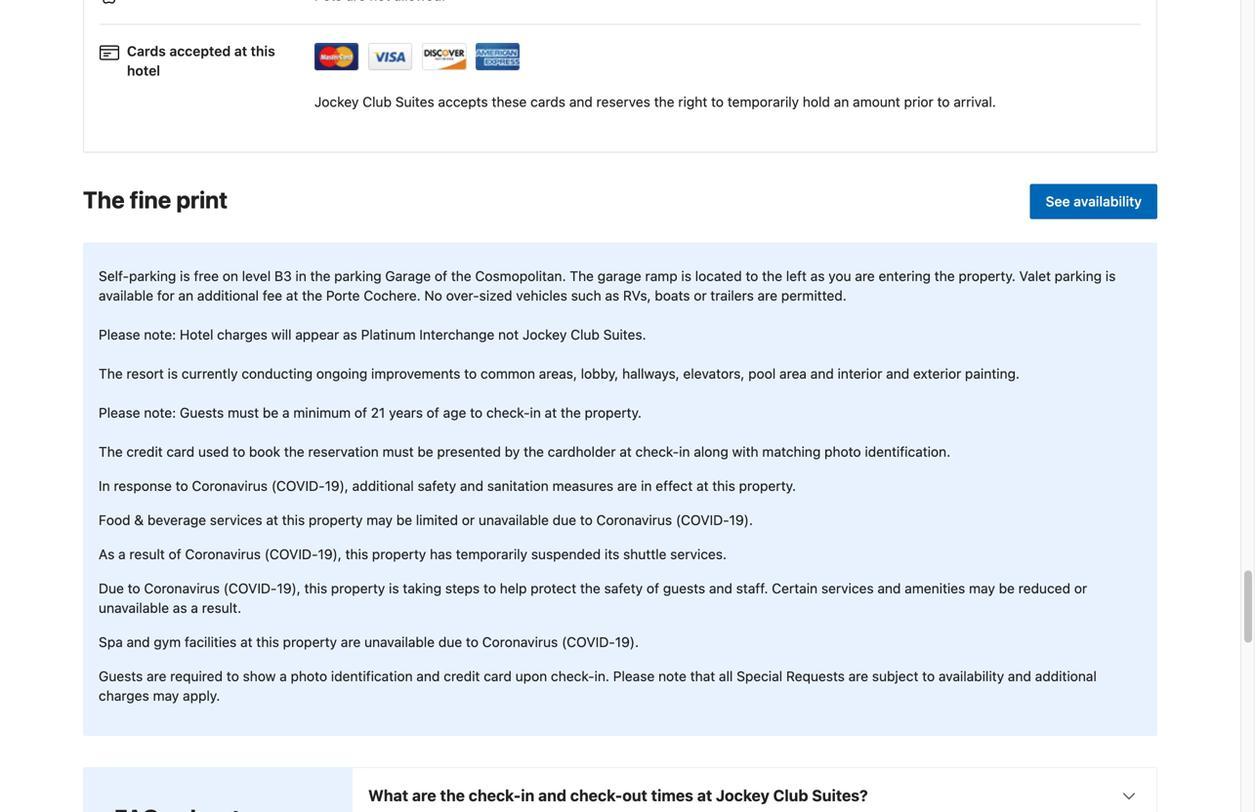 Task type: locate. For each thing, give the bounding box(es) containing it.
the
[[83, 186, 125, 213], [570, 268, 594, 284], [99, 366, 123, 382], [99, 444, 123, 460]]

1 vertical spatial must
[[382, 444, 414, 460]]

services inside the due to coronavirus (covid-19), this property is taking steps to help protect the safety of guests and staff. certain services and amenities may be reduced or unavailable as a result.
[[821, 581, 874, 597]]

see availability button
[[1030, 184, 1158, 219]]

unavailable down sanitation
[[479, 512, 549, 528]]

the left the porte at the top of the page
[[302, 288, 322, 304]]

visa image
[[368, 43, 413, 70]]

1 horizontal spatial may
[[367, 512, 393, 528]]

2 horizontal spatial jockey
[[716, 787, 770, 805]]

may up as a result of coronavirus (covid-19), this property has temporarily suspended its shuttle services.
[[367, 512, 393, 528]]

the left fine
[[83, 186, 125, 213]]

may left apply. at left
[[153, 688, 179, 704]]

sanitation
[[487, 478, 549, 494]]

card left upon
[[484, 669, 512, 685]]

may
[[367, 512, 393, 528], [969, 581, 995, 597], [153, 688, 179, 704]]

0 vertical spatial card
[[167, 444, 195, 460]]

in.
[[595, 669, 610, 685]]

1 horizontal spatial jockey
[[523, 327, 567, 343]]

an
[[834, 94, 849, 110], [178, 288, 194, 304]]

0 vertical spatial or
[[694, 288, 707, 304]]

the right by
[[524, 444, 544, 460]]

0 vertical spatial must
[[228, 405, 259, 421]]

for
[[157, 288, 175, 304]]

to right age
[[470, 405, 483, 421]]

0 horizontal spatial charges
[[99, 688, 149, 704]]

special
[[737, 669, 783, 685]]

american express image
[[476, 43, 521, 70]]

at inside "cards accepted at this hotel"
[[234, 43, 247, 59]]

1 vertical spatial note:
[[144, 405, 176, 421]]

response
[[114, 478, 172, 494]]

1 horizontal spatial safety
[[604, 581, 643, 597]]

due down steps
[[439, 634, 462, 651]]

steps
[[445, 581, 480, 597]]

parking right valet in the top right of the page
[[1055, 268, 1102, 284]]

parking
[[129, 268, 176, 284], [334, 268, 382, 284], [1055, 268, 1102, 284]]

a right show
[[280, 669, 287, 685]]

suites.
[[603, 327, 646, 343]]

apply.
[[183, 688, 220, 704]]

club
[[363, 94, 392, 110], [571, 327, 600, 343], [773, 787, 808, 805]]

1 horizontal spatial unavailable
[[364, 634, 435, 651]]

1 horizontal spatial temporarily
[[728, 94, 799, 110]]

required
[[170, 669, 223, 685]]

the left left
[[762, 268, 783, 284]]

in inside self-parking is free on level b3 in the parking garage of the cosmopolitan. the garage ramp is located to the left as you are entering the property. valet parking is available for an additional fee at the porte cochere. no over-sized vehicles such as rvs, boats or trailers are permitted.
[[295, 268, 307, 284]]

the up the porte at the top of the page
[[310, 268, 331, 284]]

0 horizontal spatial safety
[[418, 478, 456, 494]]

0 vertical spatial availability
[[1074, 193, 1142, 210]]

hotel
[[180, 327, 213, 343]]

availability right subject
[[939, 669, 1004, 685]]

please for please note: guests must be a minimum of 21 years of age to check-in at the property.
[[99, 405, 140, 421]]

photo inside the "guests are required to show a photo identification and credit card upon check-in. please note that all special requests are subject to availability and additional charges may apply."
[[291, 669, 327, 685]]

2 vertical spatial may
[[153, 688, 179, 704]]

0 horizontal spatial property.
[[585, 405, 642, 421]]

accepted payment methods and conditions element
[[100, 33, 1141, 77]]

2 vertical spatial club
[[773, 787, 808, 805]]

0 vertical spatial credit
[[126, 444, 163, 460]]

area
[[780, 366, 807, 382]]

photo right show
[[291, 669, 327, 685]]

an right hold at the top
[[834, 94, 849, 110]]

guests down spa
[[99, 669, 143, 685]]

1 vertical spatial 19).
[[615, 634, 639, 651]]

the right what
[[440, 787, 465, 805]]

additional inside self-parking is free on level b3 in the parking garage of the cosmopolitan. the garage ramp is located to the left as you are entering the property. valet parking is available for an additional fee at the porte cochere. no over-sized vehicles such as rvs, boats or trailers are permitted.
[[197, 288, 259, 304]]

availability inside the "guests are required to show a photo identification and credit card upon check-in. please note that all special requests are subject to availability and additional charges may apply."
[[939, 669, 1004, 685]]

photo right matching
[[825, 444, 861, 460]]

0 vertical spatial 19),
[[325, 478, 349, 494]]

1 vertical spatial photo
[[291, 669, 327, 685]]

hallways,
[[622, 366, 680, 382]]

requests
[[786, 669, 845, 685]]

photo
[[825, 444, 861, 460], [291, 669, 327, 685]]

such
[[571, 288, 601, 304]]

0 vertical spatial note:
[[144, 327, 176, 343]]

2 vertical spatial 19),
[[277, 581, 301, 597]]

guests down currently
[[180, 405, 224, 421]]

amenities
[[905, 581, 966, 597]]

be
[[263, 405, 279, 421], [418, 444, 433, 460], [396, 512, 412, 528], [999, 581, 1015, 597]]

1 vertical spatial an
[[178, 288, 194, 304]]

is up boats
[[681, 268, 692, 284]]

0 vertical spatial please
[[99, 327, 140, 343]]

as up permitted. on the right
[[811, 268, 825, 284]]

as
[[811, 268, 825, 284], [605, 288, 620, 304], [343, 327, 357, 343], [173, 600, 187, 616]]

0 vertical spatial club
[[363, 94, 392, 110]]

0 horizontal spatial services
[[210, 512, 262, 528]]

protect
[[531, 581, 577, 597]]

due
[[553, 512, 576, 528], [439, 634, 462, 651]]

0 horizontal spatial an
[[178, 288, 194, 304]]

credit
[[126, 444, 163, 460], [444, 669, 480, 685]]

1 vertical spatial charges
[[99, 688, 149, 704]]

be inside the due to coronavirus (covid-19), this property is taking steps to help protect the safety of guests and staff. certain services and amenities may be reduced or unavailable as a result.
[[999, 581, 1015, 597]]

2 note: from the top
[[144, 405, 176, 421]]

and left out
[[538, 787, 567, 805]]

discover image
[[422, 43, 467, 70]]

amount
[[853, 94, 901, 110]]

to right due
[[128, 581, 140, 597]]

0 horizontal spatial credit
[[126, 444, 163, 460]]

property for are
[[283, 634, 337, 651]]

0 horizontal spatial photo
[[291, 669, 327, 685]]

the inside self-parking is free on level b3 in the parking garage of the cosmopolitan. the garage ramp is located to the left as you are entering the property. valet parking is available for an additional fee at the porte cochere. no over-sized vehicles such as rvs, boats or trailers are permitted.
[[570, 268, 594, 284]]

0 horizontal spatial due
[[439, 634, 462, 651]]

services right the certain
[[821, 581, 874, 597]]

1 vertical spatial credit
[[444, 669, 480, 685]]

19),
[[325, 478, 349, 494], [318, 547, 342, 563], [277, 581, 301, 597]]

0 horizontal spatial guests
[[99, 669, 143, 685]]

card inside the "guests are required to show a photo identification and credit card upon check-in. please note that all special requests are subject to availability and additional charges may apply."
[[484, 669, 512, 685]]

of left guests
[[647, 581, 659, 597]]

at right times
[[697, 787, 712, 805]]

sized
[[479, 288, 512, 304]]

0 horizontal spatial additional
[[197, 288, 259, 304]]

club down such
[[571, 327, 600, 343]]

0 vertical spatial property.
[[959, 268, 1016, 284]]

please down resort
[[99, 405, 140, 421]]

club inside dropdown button
[[773, 787, 808, 805]]

hold
[[803, 94, 830, 110]]

suspended
[[531, 547, 601, 563]]

2 vertical spatial jockey
[[716, 787, 770, 805]]

1 vertical spatial availability
[[939, 669, 1004, 685]]

1 vertical spatial may
[[969, 581, 995, 597]]

card left used
[[167, 444, 195, 460]]

credit up response
[[126, 444, 163, 460]]

note:
[[144, 327, 176, 343], [144, 405, 176, 421]]

0 vertical spatial photo
[[825, 444, 861, 460]]

staff.
[[736, 581, 768, 597]]

hotel
[[127, 62, 160, 78]]

what
[[368, 787, 408, 805]]

jockey inside dropdown button
[[716, 787, 770, 805]]

is right valet in the top right of the page
[[1106, 268, 1116, 284]]

1 vertical spatial temporarily
[[456, 547, 528, 563]]

club left suites?
[[773, 787, 808, 805]]

please right 'in.'
[[613, 669, 655, 685]]

due
[[99, 581, 124, 597]]

fine
[[130, 186, 171, 213]]

unavailable down due
[[99, 600, 169, 616]]

19), inside the due to coronavirus (covid-19), this property is taking steps to help protect the safety of guests and staff. certain services and amenities may be reduced or unavailable as a result.
[[277, 581, 301, 597]]

as inside the due to coronavirus (covid-19), this property is taking steps to help protect the safety of guests and staff. certain services and amenities may be reduced or unavailable as a result.
[[173, 600, 187, 616]]

property down reservation
[[309, 512, 363, 528]]

services right beverage
[[210, 512, 262, 528]]

food
[[99, 512, 130, 528]]

availability right see
[[1074, 193, 1142, 210]]

upon
[[516, 669, 547, 685]]

to right used
[[233, 444, 245, 460]]

vehicles
[[516, 288, 567, 304]]

21
[[371, 405, 385, 421]]

or down located
[[694, 288, 707, 304]]

will
[[271, 327, 292, 343]]

spa and gym facilities at this property are unavailable due to coronavirus (covid-19).
[[99, 634, 639, 651]]

temporarily up 'help'
[[456, 547, 528, 563]]

2 horizontal spatial club
[[773, 787, 808, 805]]

2 vertical spatial additional
[[1035, 669, 1097, 685]]

jockey right times
[[716, 787, 770, 805]]

safety up limited
[[418, 478, 456, 494]]

2 horizontal spatial additional
[[1035, 669, 1097, 685]]

property up spa and gym facilities at this property are unavailable due to coronavirus (covid-19). at the bottom of page
[[331, 581, 385, 597]]

0 vertical spatial may
[[367, 512, 393, 528]]

permitted.
[[781, 288, 847, 304]]

or inside self-parking is free on level b3 in the parking garage of the cosmopolitan. the garage ramp is located to the left as you are entering the property. valet parking is available for an additional fee at the porte cochere. no over-sized vehicles such as rvs, boats or trailers are permitted.
[[694, 288, 707, 304]]

age
[[443, 405, 466, 421]]

please
[[99, 327, 140, 343], [99, 405, 140, 421], [613, 669, 655, 685]]

right
[[678, 94, 708, 110]]

2 vertical spatial unavailable
[[364, 634, 435, 651]]

1 vertical spatial please
[[99, 405, 140, 421]]

in
[[99, 478, 110, 494]]

2 horizontal spatial may
[[969, 581, 995, 597]]

and inside what are the check-in and check-out times at jockey club suites? dropdown button
[[538, 787, 567, 805]]

the right book
[[284, 444, 305, 460]]

jockey down mastercard "image"
[[315, 94, 359, 110]]

1 horizontal spatial availability
[[1074, 193, 1142, 210]]

to right right
[[711, 94, 724, 110]]

0 horizontal spatial jockey
[[315, 94, 359, 110]]

to left 'help'
[[484, 581, 496, 597]]

additional down reduced
[[1035, 669, 1097, 685]]

1 horizontal spatial club
[[571, 327, 600, 343]]

the for print
[[83, 186, 125, 213]]

charges left will
[[217, 327, 268, 343]]

suites
[[395, 94, 434, 110]]

the inside dropdown button
[[440, 787, 465, 805]]

currently
[[182, 366, 238, 382]]

safety
[[418, 478, 456, 494], [604, 581, 643, 597]]

1 horizontal spatial must
[[382, 444, 414, 460]]

a right as
[[118, 547, 126, 563]]

guests
[[663, 581, 705, 597]]

be up "in response to coronavirus (covid-19), additional safety and sanitation measures are in effect at this property."
[[418, 444, 433, 460]]

0 vertical spatial guests
[[180, 405, 224, 421]]

1 horizontal spatial charges
[[217, 327, 268, 343]]

note: for hotel
[[144, 327, 176, 343]]

may right amenities
[[969, 581, 995, 597]]

1 note: from the top
[[144, 327, 176, 343]]

note: left hotel
[[144, 327, 176, 343]]

1 horizontal spatial card
[[484, 669, 512, 685]]

unavailable
[[479, 512, 549, 528], [99, 600, 169, 616], [364, 634, 435, 651]]

1 vertical spatial services
[[821, 581, 874, 597]]

are up identification
[[341, 634, 361, 651]]

must down years on the left
[[382, 444, 414, 460]]

an right 'for'
[[178, 288, 194, 304]]

2 horizontal spatial or
[[1074, 581, 1087, 597]]

facilities
[[185, 634, 237, 651]]

19).
[[729, 512, 753, 528], [615, 634, 639, 651]]

property up taking
[[372, 547, 426, 563]]

0 horizontal spatial availability
[[939, 669, 1004, 685]]

2 horizontal spatial unavailable
[[479, 512, 549, 528]]

1 vertical spatial property.
[[585, 405, 642, 421]]

no
[[424, 288, 442, 304]]

1 horizontal spatial due
[[553, 512, 576, 528]]

additional down on
[[197, 288, 259, 304]]

be left reduced
[[999, 581, 1015, 597]]

0 horizontal spatial unavailable
[[99, 600, 169, 616]]

1 vertical spatial additional
[[352, 478, 414, 494]]

2 parking from the left
[[334, 268, 382, 284]]

0 vertical spatial jockey
[[315, 94, 359, 110]]

cochere.
[[364, 288, 421, 304]]

are right what
[[412, 787, 436, 805]]

at right "cardholder"
[[620, 444, 632, 460]]

check-
[[486, 405, 530, 421], [636, 444, 679, 460], [551, 669, 595, 685], [469, 787, 521, 805], [570, 787, 623, 805]]

are right you
[[855, 268, 875, 284]]

due up suspended
[[553, 512, 576, 528]]

and right area
[[811, 366, 834, 382]]

1 vertical spatial unavailable
[[99, 600, 169, 616]]

property inside the due to coronavirus (covid-19), this property is taking steps to help protect the safety of guests and staff. certain services and amenities may be reduced or unavailable as a result.
[[331, 581, 385, 597]]

property. down lobby,
[[585, 405, 642, 421]]

as up the 'gym'
[[173, 600, 187, 616]]

0 horizontal spatial parking
[[129, 268, 176, 284]]

0 vertical spatial due
[[553, 512, 576, 528]]

19). down with
[[729, 512, 753, 528]]

to up beverage
[[176, 478, 188, 494]]

entering
[[879, 268, 931, 284]]

1 horizontal spatial parking
[[334, 268, 382, 284]]

minimum
[[293, 405, 351, 421]]

or right reduced
[[1074, 581, 1087, 597]]

1 horizontal spatial an
[[834, 94, 849, 110]]

jockey right not
[[523, 327, 567, 343]]

be up book
[[263, 405, 279, 421]]

2 vertical spatial please
[[613, 669, 655, 685]]

2 horizontal spatial property.
[[959, 268, 1016, 284]]

jockey for and
[[716, 787, 770, 805]]

of up no
[[435, 268, 447, 284]]

book
[[249, 444, 280, 460]]

0 vertical spatial safety
[[418, 478, 456, 494]]

this
[[251, 43, 275, 59], [713, 478, 735, 494], [282, 512, 305, 528], [345, 547, 368, 563], [304, 581, 327, 597], [256, 634, 279, 651]]

1 vertical spatial card
[[484, 669, 512, 685]]

to left the common
[[464, 366, 477, 382]]

guests
[[180, 405, 224, 421], [99, 669, 143, 685]]

the right protect
[[580, 581, 601, 597]]

(covid- inside the due to coronavirus (covid-19), this property is taking steps to help protect the safety of guests and staff. certain services and amenities may be reduced or unavailable as a result.
[[223, 581, 277, 597]]

years
[[389, 405, 423, 421]]

(covid-
[[271, 478, 325, 494], [676, 512, 729, 528], [265, 547, 318, 563], [223, 581, 277, 597], [562, 634, 615, 651]]

0 vertical spatial services
[[210, 512, 262, 528]]

0 vertical spatial charges
[[217, 327, 268, 343]]

a inside the "guests are required to show a photo identification and credit card upon check-in. please note that all special requests are subject to availability and additional charges may apply."
[[280, 669, 287, 685]]

in response to coronavirus (covid-19), additional safety and sanitation measures are in effect at this property.
[[99, 478, 796, 494]]

the up over-
[[451, 268, 472, 284]]

the
[[654, 94, 675, 110], [310, 268, 331, 284], [451, 268, 472, 284], [762, 268, 783, 284], [935, 268, 955, 284], [302, 288, 322, 304], [561, 405, 581, 421], [284, 444, 305, 460], [524, 444, 544, 460], [580, 581, 601, 597], [440, 787, 465, 805]]

at inside what are the check-in and check-out times at jockey club suites? dropdown button
[[697, 787, 712, 805]]

you
[[829, 268, 851, 284]]

1 vertical spatial club
[[571, 327, 600, 343]]

cardholder
[[548, 444, 616, 460]]

to inside self-parking is free on level b3 in the parking garage of the cosmopolitan. the garage ramp is located to the left as you are entering the property. valet parking is available for an additional fee at the porte cochere. no over-sized vehicles such as rvs, boats or trailers are permitted.
[[746, 268, 758, 284]]

property. left valet in the top right of the page
[[959, 268, 1016, 284]]

1 vertical spatial safety
[[604, 581, 643, 597]]

0 horizontal spatial may
[[153, 688, 179, 704]]

club left suites
[[363, 94, 392, 110]]

cosmopolitan.
[[475, 268, 566, 284]]

0 vertical spatial additional
[[197, 288, 259, 304]]

1 horizontal spatial credit
[[444, 669, 480, 685]]

0 horizontal spatial or
[[462, 512, 475, 528]]

times
[[651, 787, 694, 805]]

to up trailers
[[746, 268, 758, 284]]

and down reduced
[[1008, 669, 1032, 685]]

must up book
[[228, 405, 259, 421]]

1 vertical spatial guests
[[99, 669, 143, 685]]

check- inside the "guests are required to show a photo identification and credit card upon check-in. please note that all special requests are subject to availability and additional charges may apply."
[[551, 669, 595, 685]]

2 vertical spatial or
[[1074, 581, 1087, 597]]

2 vertical spatial property.
[[739, 478, 796, 494]]

1 vertical spatial jockey
[[523, 327, 567, 343]]

1 horizontal spatial services
[[821, 581, 874, 597]]

and left amenities
[[878, 581, 901, 597]]



Task type: describe. For each thing, give the bounding box(es) containing it.
taking
[[403, 581, 442, 597]]

at inside self-parking is free on level b3 in the parking garage of the cosmopolitan. the garage ramp is located to the left as you are entering the property. valet parking is available for an additional fee at the porte cochere. no over-sized vehicles such as rvs, boats or trailers are permitted.
[[286, 288, 298, 304]]

accepts
[[438, 94, 488, 110]]

that
[[690, 669, 715, 685]]

shuttle
[[623, 547, 667, 563]]

cards
[[531, 94, 566, 110]]

coronavirus inside the due to coronavirus (covid-19), this property is taking steps to help protect the safety of guests and staff. certain services and amenities may be reduced or unavailable as a result.
[[144, 581, 220, 597]]

on
[[223, 268, 238, 284]]

see availability
[[1046, 193, 1142, 210]]

porte
[[326, 288, 360, 304]]

is inside the due to coronavirus (covid-19), this property is taking steps to help protect the safety of guests and staff. certain services and amenities may be reduced or unavailable as a result.
[[389, 581, 399, 597]]

at right the facilities
[[240, 634, 253, 651]]

an inside self-parking is free on level b3 in the parking garage of the cosmopolitan. the garage ramp is located to the left as you are entering the property. valet parking is available for an additional fee at the porte cochere. no over-sized vehicles such as rvs, boats or trailers are permitted.
[[178, 288, 194, 304]]

improvements
[[371, 366, 461, 382]]

has
[[430, 547, 452, 563]]

or inside the due to coronavirus (covid-19), this property is taking steps to help protect the safety of guests and staff. certain services and amenities may be reduced or unavailable as a result.
[[1074, 581, 1087, 597]]

the for is
[[99, 366, 123, 382]]

rvs,
[[623, 288, 651, 304]]

the right entering
[[935, 268, 955, 284]]

at down book
[[266, 512, 278, 528]]

lobby,
[[581, 366, 619, 382]]

are left subject
[[849, 669, 869, 685]]

the left right
[[654, 94, 675, 110]]

used
[[198, 444, 229, 460]]

unavailable inside the due to coronavirus (covid-19), this property is taking steps to help protect the safety of guests and staff. certain services and amenities may be reduced or unavailable as a result.
[[99, 600, 169, 616]]

to down steps
[[466, 634, 479, 651]]

of right result
[[169, 547, 181, 563]]

prior
[[904, 94, 934, 110]]

and down presented
[[460, 478, 484, 494]]

services.
[[670, 547, 727, 563]]

appear
[[295, 327, 339, 343]]

may inside the "guests are required to show a photo identification and credit card upon check-in. please note that all special requests are subject to availability and additional charges may apply."
[[153, 688, 179, 704]]

is left the free
[[180, 268, 190, 284]]

suites?
[[812, 787, 868, 805]]

these
[[492, 94, 527, 110]]

may inside the due to coronavirus (covid-19), this property is taking steps to help protect the safety of guests and staff. certain services and amenities may be reduced or unavailable as a result.
[[969, 581, 995, 597]]

&
[[134, 512, 144, 528]]

located
[[695, 268, 742, 284]]

3 parking from the left
[[1055, 268, 1102, 284]]

1 vertical spatial 19),
[[318, 547, 342, 563]]

effect
[[656, 478, 693, 494]]

1 horizontal spatial property.
[[739, 478, 796, 494]]

1 horizontal spatial guests
[[180, 405, 224, 421]]

charges inside the "guests are required to show a photo identification and credit card upon check-in. please note that all special requests are subject to availability and additional charges may apply."
[[99, 688, 149, 704]]

please inside the "guests are required to show a photo identification and credit card upon check-in. please note that all special requests are subject to availability and additional charges may apply."
[[613, 669, 655, 685]]

measures
[[552, 478, 614, 494]]

0 horizontal spatial club
[[363, 94, 392, 110]]

note
[[659, 669, 687, 685]]

subject
[[872, 669, 919, 685]]

spa
[[99, 634, 123, 651]]

cards accepted at this hotel
[[127, 43, 275, 78]]

this inside the due to coronavirus (covid-19), this property is taking steps to help protect the safety of guests and staff. certain services and amenities may be reduced or unavailable as a result.
[[304, 581, 327, 597]]

available
[[99, 288, 153, 304]]

and left staff.
[[709, 581, 733, 597]]

identification
[[331, 669, 413, 685]]

is right resort
[[168, 366, 178, 382]]

as a result of coronavirus (covid-19), this property has temporarily suspended its shuttle services.
[[99, 547, 727, 563]]

to left show
[[226, 669, 239, 685]]

club for check-
[[773, 787, 808, 805]]

interior
[[838, 366, 883, 382]]

as
[[99, 547, 115, 563]]

the inside the due to coronavirus (covid-19), this property is taking steps to help protect the safety of guests and staff. certain services and amenities may be reduced or unavailable as a result.
[[580, 581, 601, 597]]

1 horizontal spatial photo
[[825, 444, 861, 460]]

result
[[129, 547, 165, 563]]

arrival.
[[954, 94, 996, 110]]

1 vertical spatial due
[[439, 634, 462, 651]]

note: for guests
[[144, 405, 176, 421]]

additional inside the "guests are required to show a photo identification and credit card upon check-in. please note that all special requests are subject to availability and additional charges may apply."
[[1035, 669, 1097, 685]]

limited
[[416, 512, 458, 528]]

of inside the due to coronavirus (covid-19), this property is taking steps to help protect the safety of guests and staff. certain services and amenities may be reduced or unavailable as a result.
[[647, 581, 659, 597]]

guests are required to show a photo identification and credit card upon check-in. please note that all special requests are subject to availability and additional charges may apply.
[[99, 669, 1097, 704]]

to right subject
[[922, 669, 935, 685]]

accepted
[[169, 43, 231, 59]]

common
[[481, 366, 535, 382]]

the resort is currently conducting ongoing improvements to common areas, lobby, hallways, elevators, pool area and interior and exterior painting.
[[99, 366, 1020, 382]]

result.
[[202, 600, 241, 616]]

0 horizontal spatial must
[[228, 405, 259, 421]]

elevators,
[[683, 366, 745, 382]]

not
[[498, 327, 519, 343]]

please for please note: hotel charges will appear as platinum interchange not jockey club suites.
[[99, 327, 140, 343]]

in inside what are the check-in and check-out times at jockey club suites? dropdown button
[[521, 787, 535, 805]]

the up "cardholder"
[[561, 405, 581, 421]]

reserves
[[597, 94, 651, 110]]

0 vertical spatial temporarily
[[728, 94, 799, 110]]

with
[[732, 444, 759, 460]]

as down garage
[[605, 288, 620, 304]]

0 horizontal spatial 19).
[[615, 634, 639, 651]]

availability inside button
[[1074, 193, 1142, 210]]

to right prior
[[937, 94, 950, 110]]

property. inside self-parking is free on level b3 in the parking garage of the cosmopolitan. the garage ramp is located to the left as you are entering the property. valet parking is available for an additional fee at the porte cochere. no over-sized vehicles such as rvs, boats or trailers are permitted.
[[959, 268, 1016, 284]]

property for may
[[309, 512, 363, 528]]

are right trailers
[[758, 288, 778, 304]]

reservation
[[308, 444, 379, 460]]

matching
[[762, 444, 821, 460]]

are right measures
[[617, 478, 637, 494]]

be left limited
[[396, 512, 412, 528]]

to down measures
[[580, 512, 593, 528]]

safety inside the due to coronavirus (covid-19), this property is taking steps to help protect the safety of guests and staff. certain services and amenities may be reduced or unavailable as a result.
[[604, 581, 643, 597]]

resort
[[126, 366, 164, 382]]

as right appear
[[343, 327, 357, 343]]

platinum
[[361, 327, 416, 343]]

ramp
[[645, 268, 678, 284]]

interchange
[[419, 327, 495, 343]]

0 vertical spatial 19).
[[729, 512, 753, 528]]

and right identification
[[417, 669, 440, 685]]

jockey for appear
[[523, 327, 567, 343]]

b3
[[275, 268, 292, 284]]

a left minimum
[[282, 405, 290, 421]]

presented
[[437, 444, 501, 460]]

cards
[[127, 43, 166, 59]]

credit inside the "guests are required to show a photo identification and credit card upon check-in. please note that all special requests are subject to availability and additional charges may apply."
[[444, 669, 480, 685]]

left
[[786, 268, 807, 284]]

are down the 'gym'
[[147, 669, 167, 685]]

property for is
[[331, 581, 385, 597]]

are inside dropdown button
[[412, 787, 436, 805]]

and right spa
[[127, 634, 150, 651]]

0 vertical spatial unavailable
[[479, 512, 549, 528]]

1 horizontal spatial additional
[[352, 478, 414, 494]]

this inside "cards accepted at this hotel"
[[251, 43, 275, 59]]

reduced
[[1019, 581, 1071, 597]]

food & beverage services at this property may be limited or unavailable due to coronavirus (covid-19).
[[99, 512, 753, 528]]

of left age
[[427, 405, 439, 421]]

gym
[[154, 634, 181, 651]]

at down areas,
[[545, 405, 557, 421]]

exterior
[[913, 366, 962, 382]]

all
[[719, 669, 733, 685]]

club for as
[[571, 327, 600, 343]]

what are the check-in and check-out times at jockey club suites? button
[[353, 769, 1157, 813]]

out
[[623, 787, 648, 805]]

mastercard image
[[315, 43, 360, 70]]

the credit card used to book the reservation must be presented by the cardholder at check-in along with matching photo identification.
[[99, 444, 951, 460]]

see
[[1046, 193, 1070, 210]]

ongoing
[[316, 366, 368, 382]]

of inside self-parking is free on level b3 in the parking garage of the cosmopolitan. the garage ramp is located to the left as you are entering the property. valet parking is available for an additional fee at the porte cochere. no over-sized vehicles such as rvs, boats or trailers are permitted.
[[435, 268, 447, 284]]

boats
[[655, 288, 690, 304]]

areas,
[[539, 366, 577, 382]]

a inside the due to coronavirus (covid-19), this property is taking steps to help protect the safety of guests and staff. certain services and amenities may be reduced or unavailable as a result.
[[191, 600, 198, 616]]

1 vertical spatial or
[[462, 512, 475, 528]]

self-
[[99, 268, 129, 284]]

0 horizontal spatial temporarily
[[456, 547, 528, 563]]

by
[[505, 444, 520, 460]]

garage
[[385, 268, 431, 284]]

free
[[194, 268, 219, 284]]

0 vertical spatial an
[[834, 94, 849, 110]]

the fine print
[[83, 186, 228, 213]]

guests inside the "guests are required to show a photo identification and credit card upon check-in. please note that all special requests are subject to availability and additional charges may apply."
[[99, 669, 143, 685]]

beverage
[[147, 512, 206, 528]]

level
[[242, 268, 271, 284]]

1 parking from the left
[[129, 268, 176, 284]]

and right interior
[[886, 366, 910, 382]]

please note: guests must be a minimum of 21 years of age to check-in at the property.
[[99, 405, 642, 421]]

print
[[176, 186, 228, 213]]

what are the check-in and check-out times at jockey club suites?
[[368, 787, 868, 805]]

and right cards
[[569, 94, 593, 110]]

of left 21
[[355, 405, 367, 421]]

0 horizontal spatial card
[[167, 444, 195, 460]]

at right effect
[[697, 478, 709, 494]]

the for card
[[99, 444, 123, 460]]



Task type: vqa. For each thing, say whether or not it's contained in the screenshot.
services in the 'DUE TO CORONAVIRUS (COVID-19), THIS PROPERTY IS TAKING STEPS TO HELP PROTECT THE SAFETY OF GUESTS AND STAFF. CERTAIN SERVICES AND AMENITIES MAY BE REDUCED OR UNAVAILABLE AS A RESULT.'
yes



